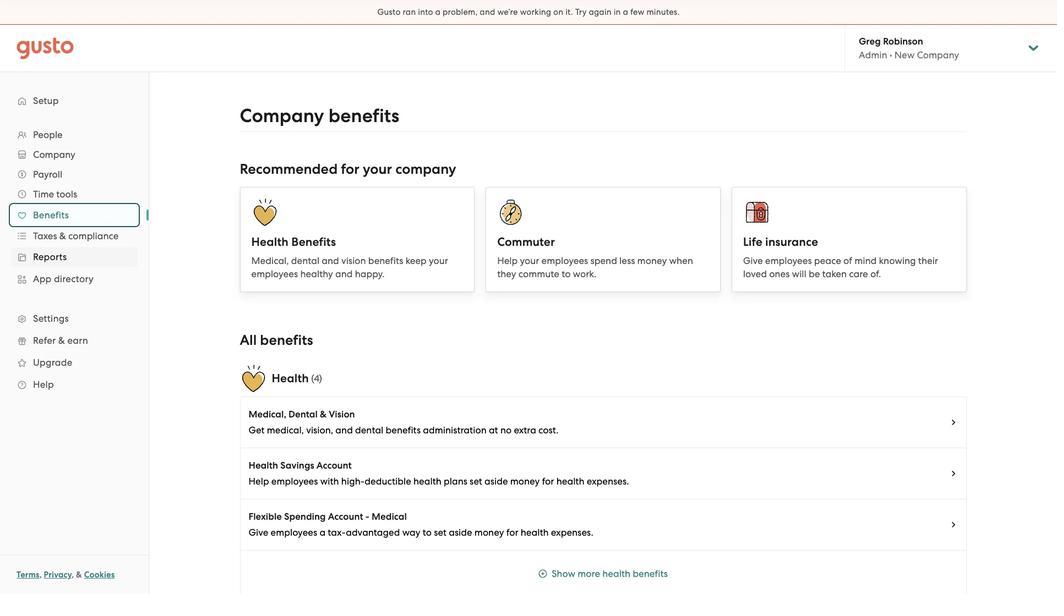 Task type: describe. For each thing, give the bounding box(es) containing it.
1 horizontal spatial benefits
[[291, 235, 336, 249]]

gusto
[[377, 7, 401, 17]]

cost.
[[538, 425, 559, 436]]

show
[[552, 569, 575, 580]]

be
[[809, 269, 820, 280]]

administration
[[423, 425, 487, 436]]

directory
[[54, 274, 94, 285]]

on
[[553, 7, 563, 17]]

opens in current tab image
[[949, 418, 958, 427]]

ones
[[769, 269, 790, 280]]

cookies
[[84, 570, 115, 580]]

peace
[[814, 255, 841, 266]]

deductible
[[365, 476, 411, 487]]

at
[[489, 425, 498, 436]]

home image
[[17, 37, 74, 59]]

spending
[[284, 511, 326, 523]]

0 horizontal spatial your
[[363, 161, 392, 178]]

show more health benefits button
[[240, 551, 966, 595]]

benefits inside button
[[633, 569, 668, 580]]

commute
[[519, 269, 559, 280]]

dental inside medical, dental and vision benefits keep your employees healthy and happy.
[[291, 255, 319, 266]]

people
[[33, 129, 63, 140]]

aside inside flexible spending account - medical give employees a tax-advantaged way to set aside money for health expenses.
[[449, 527, 472, 538]]

of
[[844, 255, 852, 266]]

& left cookies
[[76, 570, 82, 580]]

app directory link
[[11, 269, 138, 289]]

time tools
[[33, 189, 77, 200]]

2 horizontal spatial a
[[623, 7, 628, 17]]

problem,
[[443, 7, 478, 17]]

recommended
[[240, 161, 338, 178]]

way
[[402, 527, 420, 538]]

greg robinson admin • new company
[[859, 36, 959, 61]]

setup link
[[11, 91, 138, 111]]

company
[[395, 161, 456, 178]]

reports link
[[11, 247, 138, 267]]

life insurance
[[743, 235, 818, 249]]

help for help your employees spend less money when they commute to work.
[[497, 255, 518, 266]]

working
[[520, 7, 551, 17]]

more
[[578, 569, 600, 580]]

care
[[849, 269, 868, 280]]

refer & earn link
[[11, 331, 138, 351]]

1 horizontal spatial a
[[435, 7, 441, 17]]

plans
[[444, 476, 467, 487]]

health ( 4 )
[[272, 372, 322, 386]]

gusto navigation element
[[0, 72, 149, 413]]

list containing medical, dental & vision
[[240, 397, 967, 595]]

no
[[500, 425, 512, 436]]

medical, for dental
[[249, 409, 286, 421]]

refer
[[33, 335, 56, 346]]

people button
[[11, 125, 138, 145]]

)
[[319, 373, 322, 384]]

reports
[[33, 252, 67, 263]]

medical,
[[267, 425, 304, 436]]

earn
[[67, 335, 88, 346]]

company benefits
[[240, 105, 399, 127]]

payroll button
[[11, 165, 138, 184]]

tools
[[56, 189, 77, 200]]

upgrade
[[33, 357, 72, 368]]

help for help
[[33, 379, 54, 390]]

gusto ran into a problem, and we're working on it. try again in a few minutes.
[[377, 7, 680, 17]]

new
[[895, 50, 915, 61]]

extra
[[514, 425, 536, 436]]

taxes
[[33, 231, 57, 242]]

knowing
[[879, 255, 916, 266]]

list containing people
[[0, 125, 149, 396]]

life
[[743, 235, 763, 249]]

dental inside the medical, dental & vision get medical, vision, and dental benefits administration at no extra cost.
[[355, 425, 383, 436]]

employees inside help your employees spend less money when they commute to work.
[[542, 255, 588, 266]]

employees inside medical, dental and vision benefits keep your employees healthy and happy.
[[251, 269, 298, 280]]

company for company benefits
[[240, 105, 324, 127]]

cookies button
[[84, 569, 115, 582]]

tax-
[[328, 527, 346, 538]]

account for spending
[[328, 511, 363, 523]]

payroll
[[33, 169, 62, 180]]

company button
[[11, 145, 138, 165]]

money inside help your employees spend less money when they commute to work.
[[637, 255, 667, 266]]

benefits inside list
[[33, 210, 69, 221]]

health inside flexible spending account - medical give employees a tax-advantaged way to set aside money for health expenses.
[[521, 527, 549, 538]]

medical, dental and vision benefits keep your employees healthy and happy.
[[251, 255, 448, 280]]

•
[[890, 50, 892, 61]]

money inside flexible spending account - medical give employees a tax-advantaged way to set aside money for health expenses.
[[475, 527, 504, 538]]

employees inside flexible spending account - medical give employees a tax-advantaged way to set aside money for health expenses.
[[271, 527, 317, 538]]

recommended for your company
[[240, 161, 456, 178]]

set inside flexible spending account - medical give employees a tax-advantaged way to set aside money for health expenses.
[[434, 527, 447, 538]]

savings
[[280, 460, 314, 472]]

employees inside the give employees peace of mind knowing their loved ones will be taken care of.
[[765, 255, 812, 266]]

company for company
[[33, 149, 75, 160]]

time tools button
[[11, 184, 138, 204]]

healthy
[[300, 269, 333, 280]]

compliance
[[68, 231, 119, 242]]

in
[[614, 7, 621, 17]]

all benefits
[[240, 332, 313, 349]]

give inside the give employees peace of mind knowing their loved ones will be taken care of.
[[743, 255, 763, 266]]

settings link
[[11, 309, 138, 329]]

help link
[[11, 375, 138, 395]]

again
[[589, 7, 612, 17]]

medical, dental & vision get medical, vision, and dental benefits administration at no extra cost.
[[249, 409, 559, 436]]



Task type: vqa. For each thing, say whether or not it's contained in the screenshot.
The Hr
no



Task type: locate. For each thing, give the bounding box(es) containing it.
opens in current tab image for health savings account
[[949, 470, 958, 478]]

0 horizontal spatial dental
[[291, 255, 319, 266]]

app directory
[[33, 274, 94, 285]]

employees
[[542, 255, 588, 266], [765, 255, 812, 266], [251, 269, 298, 280], [271, 476, 318, 487], [271, 527, 317, 538]]

your right keep
[[429, 255, 448, 266]]

4
[[314, 373, 319, 384]]

account up "with"
[[316, 460, 352, 472]]

their
[[918, 255, 938, 266]]

medical, down health benefits
[[251, 255, 289, 266]]

1 horizontal spatial dental
[[355, 425, 383, 436]]

0 horizontal spatial for
[[341, 161, 359, 178]]

employees down spending
[[271, 527, 317, 538]]

1 horizontal spatial set
[[470, 476, 482, 487]]

2 vertical spatial help
[[249, 476, 269, 487]]

help up flexible
[[249, 476, 269, 487]]

help
[[497, 255, 518, 266], [33, 379, 54, 390], [249, 476, 269, 487]]

1 vertical spatial account
[[328, 511, 363, 523]]

to
[[562, 269, 571, 280], [423, 527, 432, 538]]

try
[[575, 7, 587, 17]]

1 vertical spatial help
[[33, 379, 54, 390]]

& inside 'dropdown button'
[[59, 231, 66, 242]]

to inside flexible spending account - medical give employees a tax-advantaged way to set aside money for health expenses.
[[423, 527, 432, 538]]

vision,
[[306, 425, 333, 436]]

1 horizontal spatial your
[[429, 255, 448, 266]]

a
[[435, 7, 441, 17], [623, 7, 628, 17], [320, 527, 325, 538]]

for inside health savings account help employees with high-deductible health plans set aside money for health expenses.
[[542, 476, 554, 487]]

0 horizontal spatial a
[[320, 527, 325, 538]]

benefits inside the medical, dental & vision get medical, vision, and dental benefits administration at no extra cost.
[[386, 425, 421, 436]]

health for health ( 4 )
[[272, 372, 309, 386]]

aside
[[485, 476, 508, 487], [449, 527, 472, 538]]

company
[[917, 50, 959, 61], [240, 105, 324, 127], [33, 149, 75, 160]]

2 vertical spatial for
[[506, 527, 518, 538]]

0 vertical spatial for
[[341, 161, 359, 178]]

0 horizontal spatial ,
[[39, 570, 42, 580]]

0 horizontal spatial set
[[434, 527, 447, 538]]

company down people on the top of page
[[33, 149, 75, 160]]

few
[[630, 7, 645, 17]]

1 vertical spatial set
[[434, 527, 447, 538]]

account for savings
[[316, 460, 352, 472]]

0 horizontal spatial give
[[249, 527, 268, 538]]

(
[[311, 373, 314, 384]]

spend
[[590, 255, 617, 266]]

health benefits
[[251, 235, 336, 249]]

0 horizontal spatial list
[[0, 125, 149, 396]]

a inside flexible spending account - medical give employees a tax-advantaged way to set aside money for health expenses.
[[320, 527, 325, 538]]

help inside gusto navigation element
[[33, 379, 54, 390]]

less
[[619, 255, 635, 266]]

dental up healthy
[[291, 255, 319, 266]]

medical, inside medical, dental and vision benefits keep your employees healthy and happy.
[[251, 255, 289, 266]]

help inside health savings account help employees with high-deductible health plans set aside money for health expenses.
[[249, 476, 269, 487]]

1 horizontal spatial help
[[249, 476, 269, 487]]

get
[[249, 425, 265, 436]]

account up tax-
[[328, 511, 363, 523]]

give down flexible
[[249, 527, 268, 538]]

0 vertical spatial health
[[251, 235, 289, 249]]

& inside the medical, dental & vision get medical, vision, and dental benefits administration at no extra cost.
[[320, 409, 327, 421]]

2 horizontal spatial your
[[520, 255, 539, 266]]

will
[[792, 269, 806, 280]]

taken
[[822, 269, 847, 280]]

0 vertical spatial company
[[917, 50, 959, 61]]

0 vertical spatial expenses.
[[587, 476, 629, 487]]

0 vertical spatial to
[[562, 269, 571, 280]]

1 horizontal spatial aside
[[485, 476, 508, 487]]

& up vision,
[[320, 409, 327, 421]]

terms , privacy , & cookies
[[17, 570, 115, 580]]

employees down health benefits
[[251, 269, 298, 280]]

1 vertical spatial benefits
[[291, 235, 336, 249]]

1 vertical spatial to
[[423, 527, 432, 538]]

minutes.
[[647, 7, 680, 17]]

company inside dropdown button
[[33, 149, 75, 160]]

&
[[59, 231, 66, 242], [58, 335, 65, 346], [320, 409, 327, 421], [76, 570, 82, 580]]

account inside health savings account help employees with high-deductible health plans set aside money for health expenses.
[[316, 460, 352, 472]]

advantaged
[[346, 527, 400, 538]]

show more health benefits
[[552, 569, 668, 580]]

your left company
[[363, 161, 392, 178]]

to inside help your employees spend less money when they commute to work.
[[562, 269, 571, 280]]

your inside help your employees spend less money when they commute to work.
[[520, 255, 539, 266]]

employees up work. in the top right of the page
[[542, 255, 588, 266]]

help down upgrade
[[33, 379, 54, 390]]

1 vertical spatial money
[[510, 476, 540, 487]]

0 vertical spatial account
[[316, 460, 352, 472]]

robinson
[[883, 36, 923, 47]]

medical, for dental
[[251, 255, 289, 266]]

0 horizontal spatial to
[[423, 527, 432, 538]]

0 vertical spatial give
[[743, 255, 763, 266]]

and inside the medical, dental & vision get medical, vision, and dental benefits administration at no extra cost.
[[335, 425, 353, 436]]

company right new at the top of the page
[[917, 50, 959, 61]]

benefits inside medical, dental and vision benefits keep your employees healthy and happy.
[[368, 255, 403, 266]]

help up "they"
[[497, 255, 518, 266]]

they
[[497, 269, 516, 280]]

set inside health savings account help employees with high-deductible health plans set aside money for health expenses.
[[470, 476, 482, 487]]

2 horizontal spatial money
[[637, 255, 667, 266]]

0 vertical spatial list
[[0, 125, 149, 396]]

2 , from the left
[[72, 570, 74, 580]]

terms
[[17, 570, 39, 580]]

upgrade link
[[11, 353, 138, 373]]

account
[[316, 460, 352, 472], [328, 511, 363, 523]]

privacy
[[44, 570, 72, 580]]

expenses. inside health savings account help employees with high-deductible health plans set aside money for health expenses.
[[587, 476, 629, 487]]

give inside flexible spending account - medical give employees a tax-advantaged way to set aside money for health expenses.
[[249, 527, 268, 538]]

0 horizontal spatial company
[[33, 149, 75, 160]]

set right plans
[[470, 476, 482, 487]]

to left work. in the top right of the page
[[562, 269, 571, 280]]

of.
[[870, 269, 881, 280]]

1 vertical spatial company
[[240, 105, 324, 127]]

a left tax-
[[320, 527, 325, 538]]

2 horizontal spatial for
[[542, 476, 554, 487]]

health for health savings account help employees with high-deductible health plans set aside money for health expenses.
[[249, 460, 278, 472]]

& right taxes
[[59, 231, 66, 242]]

account inside flexible spending account - medical give employees a tax-advantaged way to set aside money for health expenses.
[[328, 511, 363, 523]]

flexible spending account - medical give employees a tax-advantaged way to set aside money for health expenses.
[[249, 511, 593, 538]]

commuter
[[497, 235, 555, 249]]

time
[[33, 189, 54, 200]]

health inside button
[[602, 569, 630, 580]]

dental
[[289, 409, 318, 421]]

employees up ones
[[765, 255, 812, 266]]

2 vertical spatial money
[[475, 527, 504, 538]]

0 horizontal spatial benefits
[[33, 210, 69, 221]]

employees down savings
[[271, 476, 318, 487]]

1 horizontal spatial money
[[510, 476, 540, 487]]

medical
[[372, 511, 407, 523]]

into
[[418, 7, 433, 17]]

expenses.
[[587, 476, 629, 487], [551, 527, 593, 538]]

settings
[[33, 313, 69, 324]]

opens in current tab image
[[949, 470, 958, 478], [949, 521, 958, 530]]

1 horizontal spatial ,
[[72, 570, 74, 580]]

-
[[365, 511, 369, 523]]

money inside health savings account help employees with high-deductible health plans set aside money for health expenses.
[[510, 476, 540, 487]]

1 vertical spatial aside
[[449, 527, 472, 538]]

terms link
[[17, 570, 39, 580]]

help inside help your employees spend less money when they commute to work.
[[497, 255, 518, 266]]

2 vertical spatial health
[[249, 460, 278, 472]]

opens in current tab image for flexible spending account - medical
[[949, 521, 958, 530]]

your inside medical, dental and vision benefits keep your employees healthy and happy.
[[429, 255, 448, 266]]

medical, up get
[[249, 409, 286, 421]]

0 vertical spatial money
[[637, 255, 667, 266]]

benefits down time tools
[[33, 210, 69, 221]]

high-
[[341, 476, 365, 487]]

keep
[[406, 255, 427, 266]]

0 vertical spatial medical,
[[251, 255, 289, 266]]

health for health benefits
[[251, 235, 289, 249]]

aside right plans
[[485, 476, 508, 487]]

1 vertical spatial opens in current tab image
[[949, 521, 958, 530]]

flexible
[[249, 511, 282, 523]]

we're
[[497, 7, 518, 17]]

health
[[413, 476, 442, 487], [556, 476, 584, 487], [521, 527, 549, 538], [602, 569, 630, 580]]

1 vertical spatial expenses.
[[551, 527, 593, 538]]

2 opens in current tab image from the top
[[949, 521, 958, 530]]

employees inside health savings account help employees with high-deductible health plans set aside money for health expenses.
[[271, 476, 318, 487]]

give up loved
[[743, 255, 763, 266]]

refer & earn
[[33, 335, 88, 346]]

2 vertical spatial company
[[33, 149, 75, 160]]

2 horizontal spatial company
[[917, 50, 959, 61]]

company up recommended
[[240, 105, 324, 127]]

0 vertical spatial dental
[[291, 255, 319, 266]]

list
[[0, 125, 149, 396], [240, 397, 967, 595]]

a right in
[[623, 7, 628, 17]]

aside right way
[[449, 527, 472, 538]]

1 horizontal spatial list
[[240, 397, 967, 595]]

health savings account help employees with high-deductible health plans set aside money for health expenses.
[[249, 460, 629, 487]]

dental
[[291, 255, 319, 266], [355, 425, 383, 436]]

with
[[320, 476, 339, 487]]

0 horizontal spatial aside
[[449, 527, 472, 538]]

1 vertical spatial for
[[542, 476, 554, 487]]

1 vertical spatial medical,
[[249, 409, 286, 421]]

1 horizontal spatial give
[[743, 255, 763, 266]]

1 opens in current tab image from the top
[[949, 470, 958, 478]]

dental right vision,
[[355, 425, 383, 436]]

greg
[[859, 36, 881, 47]]

1 vertical spatial health
[[272, 372, 309, 386]]

0 horizontal spatial help
[[33, 379, 54, 390]]

, left the privacy link
[[39, 570, 42, 580]]

1 vertical spatial give
[[249, 527, 268, 538]]

1 , from the left
[[39, 570, 42, 580]]

company inside greg robinson admin • new company
[[917, 50, 959, 61]]

benefits
[[33, 210, 69, 221], [291, 235, 336, 249]]

0 horizontal spatial money
[[475, 527, 504, 538]]

setup
[[33, 95, 59, 106]]

a right into on the top left
[[435, 7, 441, 17]]

2 horizontal spatial help
[[497, 255, 518, 266]]

health inside health savings account help employees with high-deductible health plans set aside money for health expenses.
[[249, 460, 278, 472]]

and
[[480, 7, 495, 17], [322, 255, 339, 266], [335, 269, 353, 280], [335, 425, 353, 436]]

your up commute
[[520, 255, 539, 266]]

, left cookies
[[72, 570, 74, 580]]

app
[[33, 274, 51, 285]]

medical, inside the medical, dental & vision get medical, vision, and dental benefits administration at no extra cost.
[[249, 409, 286, 421]]

0 vertical spatial opens in current tab image
[[949, 470, 958, 478]]

privacy link
[[44, 570, 72, 580]]

1 vertical spatial list
[[240, 397, 967, 595]]

1 vertical spatial dental
[[355, 425, 383, 436]]

vision
[[341, 255, 366, 266]]

1 horizontal spatial company
[[240, 105, 324, 127]]

taxes & compliance button
[[11, 226, 138, 246]]

0 vertical spatial benefits
[[33, 210, 69, 221]]

& left earn
[[58, 335, 65, 346]]

0 vertical spatial set
[[470, 476, 482, 487]]

1 horizontal spatial for
[[506, 527, 518, 538]]

vision
[[329, 409, 355, 421]]

loved
[[743, 269, 767, 280]]

0 vertical spatial aside
[[485, 476, 508, 487]]

set right way
[[434, 527, 447, 538]]

for inside flexible spending account - medical give employees a tax-advantaged way to set aside money for health expenses.
[[506, 527, 518, 538]]

expenses. inside flexible spending account - medical give employees a tax-advantaged way to set aside money for health expenses.
[[551, 527, 593, 538]]

0 vertical spatial help
[[497, 255, 518, 266]]

benefits link
[[11, 205, 138, 225]]

money
[[637, 255, 667, 266], [510, 476, 540, 487], [475, 527, 504, 538]]

aside inside health savings account help employees with high-deductible health plans set aside money for health expenses.
[[485, 476, 508, 487]]

all
[[240, 332, 257, 349]]

mind
[[855, 255, 877, 266]]

to right way
[[423, 527, 432, 538]]

1 horizontal spatial to
[[562, 269, 571, 280]]

benefits up healthy
[[291, 235, 336, 249]]



